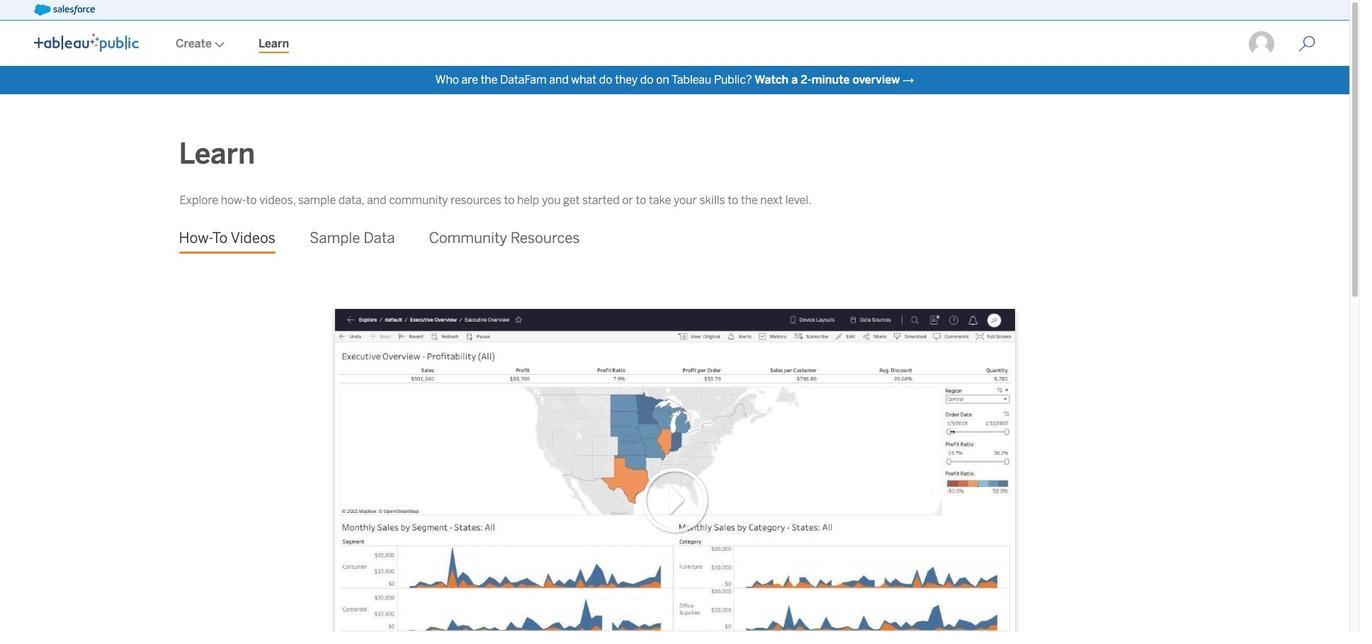 Task type: describe. For each thing, give the bounding box(es) containing it.
salesforce logo image
[[34, 4, 95, 16]]

create image
[[212, 42, 225, 47]]

jacob.simon6557 image
[[1248, 30, 1276, 58]]



Task type: vqa. For each thing, say whether or not it's contained in the screenshot.
the middle ADD FAVORITE "Button"
no



Task type: locate. For each thing, give the bounding box(es) containing it.
logo image
[[34, 33, 139, 52]]

go to search image
[[1282, 35, 1333, 52]]



